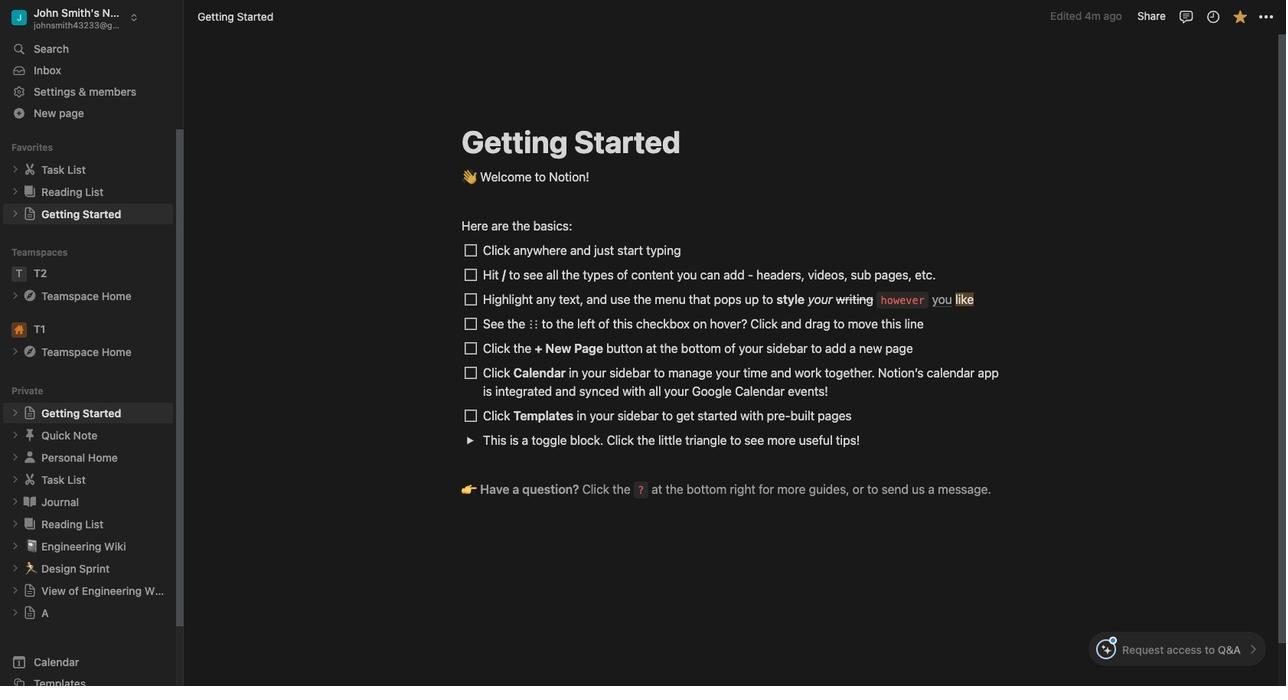 Task type: describe. For each thing, give the bounding box(es) containing it.
8 open image from the top
[[11, 564, 20, 573]]

5 open image from the top
[[11, 431, 20, 440]]

comments image
[[1179, 9, 1195, 24]]

4 open image from the top
[[11, 291, 20, 301]]

📓 image
[[25, 537, 38, 555]]

1 open image from the top
[[11, 165, 20, 174]]

favorited image
[[1233, 9, 1248, 24]]

t image
[[11, 266, 27, 282]]

10 open image from the top
[[11, 608, 20, 618]]

6 open image from the top
[[11, 497, 20, 507]]



Task type: vqa. For each thing, say whether or not it's contained in the screenshot.
Open image
yes



Task type: locate. For each thing, give the bounding box(es) containing it.
2 open image from the top
[[11, 187, 20, 196]]

3 open image from the top
[[11, 209, 20, 219]]

👋 image
[[462, 166, 477, 186]]

open image
[[11, 165, 20, 174], [11, 187, 20, 196], [11, 209, 20, 219], [11, 291, 20, 301], [11, 431, 20, 440], [11, 497, 20, 507], [11, 542, 20, 551], [11, 564, 20, 573], [11, 586, 20, 595], [11, 608, 20, 618]]

👉 image
[[462, 479, 477, 499]]

9 open image from the top
[[11, 586, 20, 595]]

open image
[[11, 347, 20, 356], [11, 409, 20, 418], [466, 436, 475, 445], [11, 453, 20, 462], [11, 475, 20, 484], [11, 520, 20, 529]]

updates image
[[1206, 9, 1221, 24]]

🏃 image
[[25, 559, 38, 577]]

change page icon image
[[22, 162, 38, 177], [22, 184, 38, 199], [23, 207, 37, 221], [22, 288, 38, 304], [22, 344, 38, 359], [23, 406, 37, 420], [22, 428, 38, 443], [22, 450, 38, 465], [22, 472, 38, 487], [22, 494, 38, 510], [22, 517, 38, 532], [23, 584, 37, 598], [23, 606, 37, 620]]

7 open image from the top
[[11, 542, 20, 551]]



